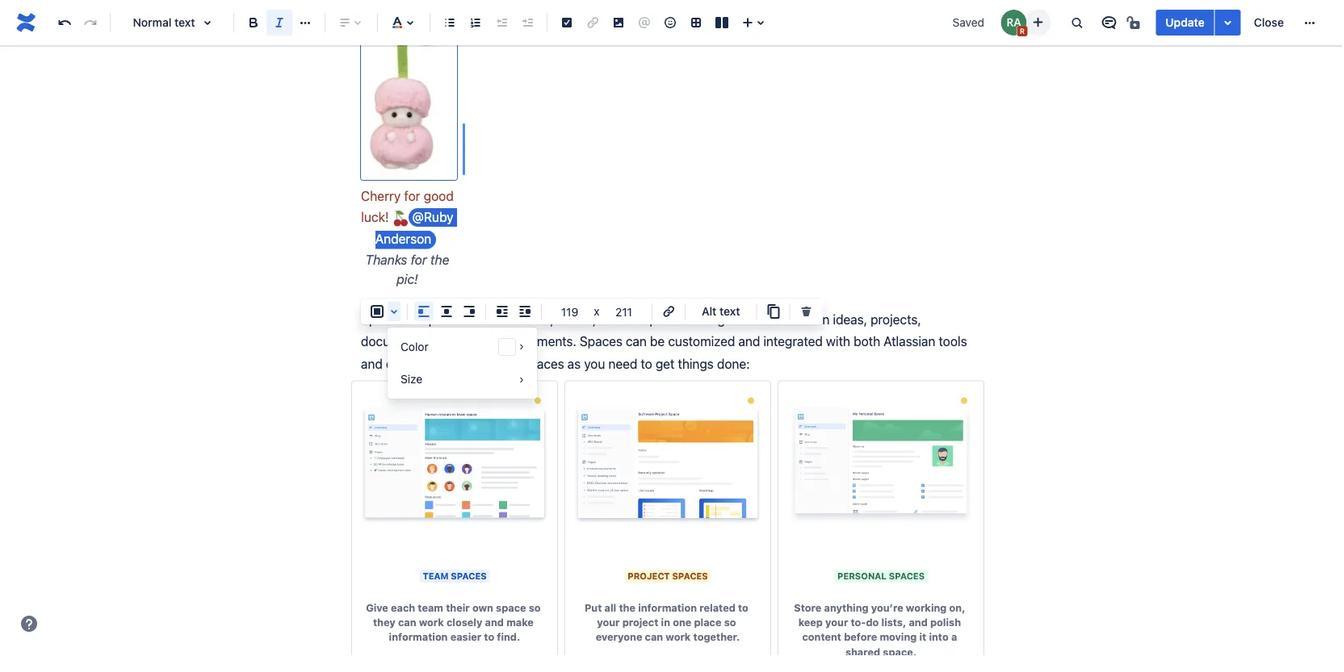 Task type: locate. For each thing, give the bounding box(es) containing it.
and right teams,
[[599, 312, 621, 327]]

1 vertical spatial so
[[724, 617, 736, 628]]

things
[[678, 356, 714, 371]]

0 horizontal spatial as
[[472, 356, 485, 371]]

as left you
[[567, 356, 581, 371]]

to inside put all the information related to your project in one place so everyone can work together.
[[738, 602, 748, 614]]

1 horizontal spatial your
[[825, 617, 848, 628]]

to up customized
[[691, 312, 702, 327]]

0 vertical spatial the
[[430, 252, 449, 268]]

as left many
[[472, 356, 485, 371]]

text right alt
[[720, 305, 740, 318]]

for left wrap left icon at the top left
[[470, 312, 486, 327]]

text inside popup button
[[174, 16, 195, 29]]

spaces up documentation,
[[361, 312, 404, 327]]

1 horizontal spatial the
[[619, 602, 636, 614]]

your inside store anything you're working on, keep your to-do lists, and polish content before moving it into a shared space.
[[825, 617, 848, 628]]

project spaces
[[628, 571, 708, 582]]

project up in at the bottom left of page
[[628, 571, 670, 582]]

can
[[626, 334, 647, 349], [398, 617, 416, 628], [645, 631, 663, 643]]

closely
[[446, 617, 482, 628]]

team
[[423, 571, 449, 582], [418, 602, 443, 614]]

together.
[[693, 631, 740, 643]]

2 as from the left
[[567, 356, 581, 371]]

put all the information related to your project in one place so everyone can work together.
[[585, 602, 751, 643]]

0 vertical spatial work
[[784, 312, 812, 327]]

align right image
[[459, 302, 479, 321]]

create link
[[430, 356, 468, 371]]

spaces up you're
[[889, 571, 925, 582]]

more formatting image
[[296, 13, 315, 32]]

2 your from the left
[[825, 617, 848, 628]]

1 vertical spatial text
[[720, 305, 740, 318]]

individuals,
[[489, 312, 554, 327]]

place
[[694, 617, 721, 628]]

one
[[673, 617, 691, 628]]

content
[[802, 631, 841, 643]]

0 horizontal spatial so
[[529, 602, 541, 614]]

done:
[[717, 356, 750, 371]]

cherry
[[361, 189, 401, 204]]

need
[[608, 356, 637, 371]]

for inside @ruby anderson thanks for the pic!
[[411, 252, 427, 268]]

organize
[[706, 312, 755, 327]]

close button
[[1244, 10, 1294, 36]]

create
[[430, 356, 468, 371]]

the right 'all'
[[619, 602, 636, 614]]

places
[[429, 312, 466, 327]]

0 vertical spatial information
[[638, 602, 697, 614]]

information
[[638, 602, 697, 614], [389, 631, 448, 643]]

menu
[[388, 331, 537, 396]]

0 horizontal spatial information
[[389, 631, 448, 643]]

outdent ⇧tab image
[[492, 13, 511, 32]]

and up it
[[909, 617, 928, 628]]

@ruby
[[412, 209, 454, 225]]

work down one
[[666, 631, 691, 643]]

1 vertical spatial spaces
[[580, 334, 622, 349]]

table image
[[686, 13, 706, 32]]

text right 'normal'
[[174, 16, 195, 29]]

0 vertical spatial text
[[174, 16, 195, 29]]

0 vertical spatial for
[[404, 189, 420, 204]]

and down own
[[485, 617, 504, 628]]

1 vertical spatial for
[[411, 252, 427, 268]]

1 horizontal spatial work
[[666, 631, 691, 643]]

1 vertical spatial the
[[619, 602, 636, 614]]

1 vertical spatial work
[[419, 617, 444, 628]]

team inside give each team their own space so they can work closely and make information easier to find.
[[418, 602, 443, 614]]

to left find.
[[484, 631, 494, 643]]

team left their
[[418, 602, 443, 614]]

0 vertical spatial so
[[529, 602, 541, 614]]

into
[[929, 631, 949, 643]]

text for normal text
[[174, 16, 195, 29]]

1 vertical spatial information
[[389, 631, 448, 643]]

spaces for give each team their own space so they can work closely and make information easier to find.
[[451, 571, 487, 582]]

1 vertical spatial can
[[398, 617, 416, 628]]

lists,
[[881, 617, 906, 628]]

2 horizontal spatial work
[[784, 312, 812, 327]]

your
[[597, 617, 620, 628], [825, 617, 848, 628]]

your for all
[[597, 617, 620, 628]]

1 vertical spatial team
[[418, 602, 443, 614]]

wrap left image
[[493, 302, 512, 321]]

add image, video, or file image
[[609, 13, 628, 32]]

to right related
[[738, 602, 748, 614]]

1 horizontal spatial so
[[724, 617, 736, 628]]

for
[[404, 189, 420, 204], [411, 252, 427, 268], [470, 312, 486, 327]]

everyone
[[596, 631, 642, 643]]

for up pic!
[[411, 252, 427, 268]]

work
[[784, 312, 812, 327], [419, 617, 444, 628], [666, 631, 691, 643]]

companies
[[624, 312, 687, 327]]

teams,
[[557, 312, 596, 327]]

personal spaces
[[837, 571, 925, 582]]

layouts image
[[712, 13, 732, 32]]

your inside put all the information related to your project in one place so everyone can work together.
[[597, 617, 620, 628]]

0 horizontal spatial work
[[419, 617, 444, 628]]

give
[[366, 602, 388, 614]]

normal text
[[133, 16, 195, 29]]

information up in at the bottom left of page
[[638, 602, 697, 614]]

1 horizontal spatial information
[[638, 602, 697, 614]]

can left be on the bottom
[[626, 334, 647, 349]]

text
[[174, 16, 195, 29], [720, 305, 740, 318]]

for up :cherries: image
[[404, 189, 420, 204]]

and up the integrated
[[759, 312, 780, 327]]

your down 'all'
[[597, 617, 620, 628]]

get
[[656, 356, 675, 371]]

spaces for put all the information related to your project in one place so everyone can work together.
[[672, 571, 708, 582]]

the
[[430, 252, 449, 268], [619, 602, 636, 614]]

so
[[529, 602, 541, 614], [724, 617, 736, 628]]

project inside put all the information related to your project in one place so everyone can work together.
[[622, 617, 658, 628]]

0 horizontal spatial the
[[430, 252, 449, 268]]

adjust update settings image
[[1218, 13, 1238, 32]]

pic!
[[397, 272, 418, 287]]

1 horizontal spatial as
[[567, 356, 581, 371]]

alt text
[[702, 305, 740, 318]]

border options image
[[384, 302, 404, 321]]

spaces up you
[[580, 334, 622, 349]]

a
[[951, 631, 957, 643]]

work up the integrated
[[784, 312, 812, 327]]

can down in at the bottom left of page
[[645, 631, 663, 643]]

your down the anything
[[825, 617, 848, 628]]

the inside @ruby anderson thanks for the pic!
[[430, 252, 449, 268]]

Max width 1800px field
[[548, 300, 591, 323]]

project
[[628, 571, 670, 582], [622, 617, 658, 628]]

align left image
[[414, 302, 434, 321]]

and
[[599, 312, 621, 327], [759, 312, 780, 327], [455, 334, 477, 349], [738, 334, 760, 349], [361, 356, 383, 371], [485, 617, 504, 628], [909, 617, 928, 628]]

can down each
[[398, 617, 416, 628]]

be
[[650, 334, 665, 349]]

and up done:
[[738, 334, 760, 349]]

1 your from the left
[[597, 617, 620, 628]]

to
[[691, 312, 702, 327], [641, 356, 652, 371], [738, 602, 748, 614], [484, 631, 494, 643]]

0 horizontal spatial text
[[174, 16, 195, 29]]

0 horizontal spatial spaces
[[361, 312, 404, 327]]

and inside store anything you're working on, keep your to-do lists, and polish content before moving it into a shared space.
[[909, 617, 928, 628]]

to inside give each team their own space so they can work closely and make information easier to find.
[[484, 631, 494, 643]]

close
[[1254, 16, 1284, 29]]

in
[[661, 617, 670, 628]]

color
[[401, 340, 429, 354]]

spaces
[[361, 312, 404, 327], [580, 334, 622, 349]]

2 vertical spatial for
[[470, 312, 486, 327]]

0 vertical spatial can
[[626, 334, 647, 349]]

so down related
[[724, 617, 736, 628]]

confluence image
[[13, 10, 39, 36], [13, 10, 39, 36]]

1 vertical spatial project
[[622, 617, 658, 628]]

2 vertical spatial work
[[666, 631, 691, 643]]

for inside spaces are places for individuals, teams, and companies to organize and work on ideas, projects, documentation, and announcements. spaces can be customized and integrated with both atlassian tools and others.
[[470, 312, 486, 327]]

do
[[866, 617, 879, 628]]

spaces up their
[[451, 571, 487, 582]]

emoji image
[[661, 13, 680, 32]]

information down each
[[389, 631, 448, 643]]

x
[[594, 305, 600, 318]]

alt text button
[[692, 302, 750, 321]]

spaces
[[523, 356, 564, 371], [451, 571, 487, 582], [672, 571, 708, 582], [889, 571, 925, 582]]

2 vertical spatial can
[[645, 631, 663, 643]]

your for anything
[[825, 617, 848, 628]]

you
[[584, 356, 605, 371]]

moving
[[880, 631, 917, 643]]

anything
[[824, 602, 869, 614]]

no restrictions image
[[1125, 13, 1144, 32]]

before
[[844, 631, 877, 643]]

1 horizontal spatial spaces
[[580, 334, 622, 349]]

team up their
[[423, 571, 449, 582]]

the down anderson
[[430, 252, 449, 268]]

italic ⌘i image
[[270, 13, 289, 32]]

project left in at the bottom left of page
[[622, 617, 658, 628]]

information inside put all the information related to your project in one place so everyone can work together.
[[638, 602, 697, 614]]

height input field
[[602, 300, 645, 323]]

for for @ruby
[[411, 252, 427, 268]]

spaces up related
[[672, 571, 708, 582]]

with
[[826, 334, 850, 349]]

so up make
[[529, 602, 541, 614]]

0 horizontal spatial your
[[597, 617, 620, 628]]

help image
[[19, 615, 39, 634]]

work left closely at the left bottom of the page
[[419, 617, 444, 628]]

on
[[815, 312, 830, 327]]

copy image
[[764, 302, 783, 321]]

align center image
[[437, 302, 456, 321]]

related
[[699, 602, 735, 614]]

text inside button
[[720, 305, 740, 318]]

atlassian
[[884, 334, 935, 349]]

bold ⌘b image
[[244, 13, 263, 32]]

1 horizontal spatial text
[[720, 305, 740, 318]]



Task type: vqa. For each thing, say whether or not it's contained in the screenshot.
Easier
yes



Task type: describe. For each thing, give the bounding box(es) containing it.
work inside spaces are places for individuals, teams, and companies to organize and work on ideas, projects, documentation, and announcements. spaces can be customized and integrated with both atlassian tools and others.
[[784, 312, 812, 327]]

work inside give each team their own space so they can work closely and make information easier to find.
[[419, 617, 444, 628]]

information inside give each team their own space so they can work closely and make information easier to find.
[[389, 631, 448, 643]]

so inside put all the information related to your project in one place so everyone can work together.
[[724, 617, 736, 628]]

size
[[401, 373, 422, 386]]

store anything you're working on, keep your to-do lists, and polish content before moving it into a shared space.
[[794, 602, 968, 656]]

polish
[[930, 617, 961, 628]]

invite to edit image
[[1028, 13, 1048, 32]]

work inside put all the information related to your project in one place so everyone can work together.
[[666, 631, 691, 643]]

comment icon image
[[1099, 13, 1119, 32]]

can inside spaces are places for individuals, teams, and companies to organize and work on ideas, projects, documentation, and announcements. spaces can be customized and integrated with both atlassian tools and others.
[[626, 334, 647, 349]]

redo ⌘⇧z image
[[81, 13, 100, 32]]

add border image
[[367, 302, 387, 321]]

others.
[[386, 356, 426, 371]]

find and replace image
[[1067, 13, 1086, 32]]

create as many spaces as you need to get things done:
[[430, 356, 750, 371]]

update button
[[1156, 10, 1214, 36]]

to inside spaces are places for individuals, teams, and companies to organize and work on ideas, projects, documentation, and announcements. spaces can be customized and integrated with both atlassian tools and others.
[[691, 312, 702, 327]]

update
[[1165, 16, 1205, 29]]

spaces are places for individuals, teams, and companies to organize and work on ideas, projects, documentation, and announcements. spaces can be customized and integrated with both atlassian tools and others.
[[361, 312, 970, 371]]

so inside give each team their own space so they can work closely and make information easier to find.
[[529, 602, 541, 614]]

announcements.
[[480, 334, 576, 349]]

text for alt text
[[720, 305, 740, 318]]

alt
[[702, 305, 717, 318]]

anderson
[[375, 231, 431, 247]]

luck!
[[361, 209, 389, 225]]

give each team their own space so they can work closely and make information easier to find.
[[366, 602, 543, 643]]

on,
[[949, 602, 965, 614]]

and up create link
[[455, 334, 477, 349]]

:cherries: image
[[392, 210, 408, 226]]

keep
[[798, 617, 823, 628]]

working
[[906, 602, 947, 614]]

ruby anderson image
[[1001, 10, 1027, 36]]

easier
[[450, 631, 481, 643]]

projects,
[[871, 312, 921, 327]]

own
[[472, 602, 493, 614]]

more image
[[1300, 13, 1319, 32]]

normal
[[133, 16, 172, 29]]

many
[[488, 356, 520, 371]]

@ruby anderson thanks for the pic!
[[365, 209, 457, 287]]

tools
[[939, 334, 967, 349]]

team spaces
[[423, 571, 487, 582]]

saved
[[952, 16, 984, 29]]

can inside give each team their own space so they can work closely and make information easier to find.
[[398, 617, 416, 628]]

are
[[407, 312, 425, 327]]

normal text button
[[117, 5, 227, 40]]

good
[[424, 189, 454, 204]]

add link image
[[659, 302, 678, 321]]

indent tab image
[[518, 13, 537, 32]]

for for spaces
[[470, 312, 486, 327]]

put
[[585, 602, 602, 614]]

numbered list ⌘⇧7 image
[[466, 13, 485, 32]]

mention image
[[635, 13, 654, 32]]

to left get
[[641, 356, 652, 371]]

store
[[794, 602, 822, 614]]

1 as from the left
[[472, 356, 485, 371]]

it
[[919, 631, 926, 643]]

space
[[496, 602, 526, 614]]

their
[[446, 602, 470, 614]]

can inside put all the information related to your project in one place so everyone can work together.
[[645, 631, 663, 643]]

personal
[[837, 571, 887, 582]]

documentation,
[[361, 334, 452, 349]]

0 vertical spatial spaces
[[361, 312, 404, 327]]

make
[[506, 617, 534, 628]]

thanks
[[365, 252, 407, 268]]

customized
[[668, 334, 735, 349]]

bullet list ⌘⇧8 image
[[440, 13, 459, 32]]

wrap right image
[[515, 302, 535, 321]]

cherry for good luck!
[[361, 189, 457, 225]]

undo ⌘z image
[[55, 13, 74, 32]]

shared
[[845, 646, 880, 656]]

you're
[[871, 602, 903, 614]]

0 vertical spatial project
[[628, 571, 670, 582]]

and left the others.
[[361, 356, 383, 371]]

for inside cherry for good luck!
[[404, 189, 420, 204]]

space.
[[883, 646, 917, 656]]

menu containing color
[[388, 331, 537, 396]]

spaces for store anything you're working on, keep your to-do lists, and polish content before moving it into a shared space.
[[889, 571, 925, 582]]

they
[[373, 617, 395, 628]]

spaces down the announcements.
[[523, 356, 564, 371]]

remove image
[[797, 302, 816, 321]]

integrated
[[763, 334, 823, 349]]

action item image
[[557, 13, 577, 32]]

to-
[[851, 617, 866, 628]]

each
[[391, 602, 415, 614]]

:cherries: image
[[392, 210, 408, 226]]

0 vertical spatial team
[[423, 571, 449, 582]]

all
[[604, 602, 616, 614]]

find.
[[497, 631, 520, 643]]

link image
[[583, 13, 602, 32]]

and inside give each team their own space so they can work closely and make information easier to find.
[[485, 617, 504, 628]]

ideas,
[[833, 312, 867, 327]]

both
[[854, 334, 880, 349]]

the inside put all the information related to your project in one place so everyone can work together.
[[619, 602, 636, 614]]



